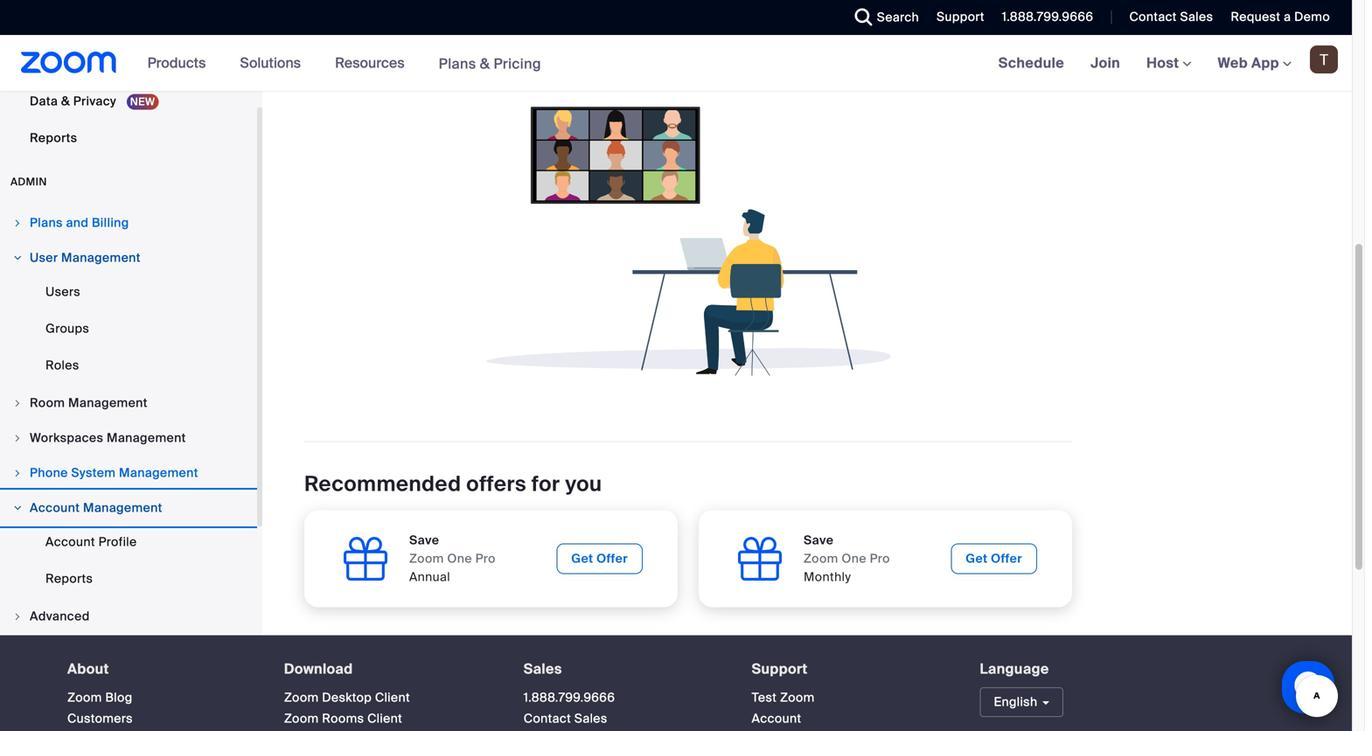 Task type: describe. For each thing, give the bounding box(es) containing it.
phone system management menu item
[[0, 457, 257, 490]]

users
[[45, 284, 81, 300]]

data & privacy
[[30, 93, 120, 109]]

0 vertical spatial support
[[937, 9, 985, 25]]

download
[[284, 660, 353, 678]]

pricing
[[494, 54, 541, 73]]

2 reports link from the top
[[0, 562, 257, 597]]

phone
[[30, 465, 68, 481]]

test
[[752, 690, 777, 706]]

1.888.799.9666 for 1.888.799.9666 contact sales
[[524, 690, 615, 706]]

demo
[[1294, 9, 1330, 25]]

for
[[532, 471, 560, 498]]

account management
[[30, 500, 162, 516]]

sales inside 1.888.799.9666 contact sales
[[574, 711, 608, 727]]

get for save zoom one pro annual
[[571, 551, 593, 567]]

roles
[[45, 357, 79, 373]]

user management
[[30, 250, 141, 266]]

offer for save zoom one pro monthly
[[991, 551, 1022, 567]]

one for annual
[[447, 551, 472, 567]]

products button
[[147, 35, 214, 91]]

and
[[66, 215, 89, 231]]

zoom inside save zoom one pro monthly
[[804, 551, 838, 567]]

desktop
[[322, 690, 372, 706]]

reports inside personal menu menu
[[30, 130, 77, 146]]

get offer button for save zoom one pro annual
[[556, 544, 643, 574]]

request a demo
[[1231, 9, 1330, 25]]

profile
[[98, 534, 137, 550]]

2 horizontal spatial sales
[[1180, 9, 1213, 25]]

sales link
[[524, 660, 562, 678]]

reports inside account management menu
[[45, 571, 93, 587]]

phone system management
[[30, 465, 198, 481]]

recommended
[[304, 471, 461, 498]]

1 reports link from the top
[[0, 121, 257, 156]]

test zoom link
[[752, 690, 815, 706]]

personal menu menu
[[0, 0, 257, 157]]

account profile link
[[0, 525, 257, 560]]

zoom down download
[[284, 690, 319, 706]]

1.888.799.9666 button up schedule link
[[1002, 9, 1094, 25]]

schedule link
[[985, 35, 1078, 91]]

settings
[[30, 56, 80, 73]]

join link
[[1078, 35, 1134, 91]]

right image for user
[[12, 253, 23, 263]]

customers link
[[67, 711, 133, 727]]

system
[[71, 465, 116, 481]]

zoom rooms client link
[[284, 711, 402, 727]]

recommended offers for you
[[304, 471, 602, 498]]

zoom logo image
[[21, 52, 117, 73]]

zoom inside test zoom account
[[780, 690, 815, 706]]

account management menu item
[[0, 492, 257, 525]]

1.888.799.9666 link
[[524, 690, 615, 706]]

app
[[1252, 54, 1279, 72]]

contact inside 1.888.799.9666 contact sales
[[524, 711, 571, 727]]

plans for plans and billing
[[30, 215, 63, 231]]

plans for plans & pricing
[[439, 54, 476, 73]]

save zoom one pro monthly
[[804, 532, 890, 585]]

management down workspaces management menu item
[[119, 465, 198, 481]]

zoom blog customers
[[67, 690, 133, 727]]

pro for save zoom one pro annual
[[475, 551, 496, 567]]

right image for workspaces management
[[12, 433, 23, 443]]

pro for save zoom one pro monthly
[[870, 551, 890, 567]]

1.888.799.9666 button up schedule
[[989, 0, 1098, 35]]

side navigation navigation
[[0, 0, 262, 635]]

settings link
[[0, 47, 257, 82]]

right image for room
[[12, 398, 23, 408]]

get offer for save zoom one pro annual
[[571, 551, 628, 567]]

user
[[30, 250, 58, 266]]

users link
[[0, 275, 257, 310]]

a
[[1284, 9, 1291, 25]]

web app
[[1218, 54, 1279, 72]]

management for workspaces management
[[107, 430, 186, 446]]

& for data
[[61, 93, 70, 109]]

zoom inside zoom blog customers
[[67, 690, 102, 706]]

right image for phone system management
[[12, 468, 23, 478]]

product information navigation
[[134, 35, 554, 92]]

right image inside advanced menu item
[[12, 611, 23, 622]]

web
[[1218, 54, 1248, 72]]

english button
[[980, 688, 1064, 717]]

scheduler
[[30, 20, 91, 36]]

profile picture image
[[1310, 45, 1338, 73]]

host button
[[1147, 54, 1192, 72]]

zoom desktop client zoom rooms client
[[284, 690, 410, 727]]

request
[[1231, 9, 1281, 25]]

rooms
[[322, 711, 364, 727]]

account link
[[752, 711, 801, 727]]

products
[[147, 54, 206, 72]]

search button
[[842, 0, 924, 35]]

meetings navigation
[[985, 35, 1352, 92]]

zoom blog link
[[67, 690, 133, 706]]

offers
[[466, 471, 527, 498]]

banner containing products
[[0, 35, 1352, 92]]

workspaces management
[[30, 430, 186, 446]]

workspaces
[[30, 430, 103, 446]]



Task type: vqa. For each thing, say whether or not it's contained in the screenshot.


Task type: locate. For each thing, give the bounding box(es) containing it.
1 horizontal spatial support
[[937, 9, 985, 25]]

gift_blueicon image left annual
[[339, 533, 392, 585]]

1 horizontal spatial save
[[804, 532, 834, 548]]

support
[[937, 9, 985, 25], [752, 660, 808, 678]]

contact
[[1129, 9, 1177, 25], [524, 711, 571, 727]]

1 right image from the top
[[12, 433, 23, 443]]

1 horizontal spatial get
[[966, 551, 988, 567]]

1 horizontal spatial plans
[[439, 54, 476, 73]]

1 vertical spatial account
[[45, 534, 95, 550]]

& for plans
[[480, 54, 490, 73]]

2 vertical spatial sales
[[574, 711, 608, 727]]

one inside 'save zoom one pro annual'
[[447, 551, 472, 567]]

plans inside product information navigation
[[439, 54, 476, 73]]

sales
[[1180, 9, 1213, 25], [524, 660, 562, 678], [574, 711, 608, 727]]

right image
[[12, 218, 23, 228], [12, 253, 23, 263], [12, 398, 23, 408], [12, 611, 23, 622]]

save zoom one pro annual
[[409, 532, 496, 585]]

user management menu
[[0, 275, 257, 385]]

account down 'test zoom' 'link'
[[752, 711, 801, 727]]

one
[[447, 551, 472, 567], [842, 551, 867, 567]]

reports up advanced
[[45, 571, 93, 587]]

1 save from the left
[[409, 532, 439, 548]]

2 right image from the top
[[12, 468, 23, 478]]

annual
[[409, 569, 450, 585]]

zoom left "rooms"
[[284, 711, 319, 727]]

room
[[30, 395, 65, 411]]

data
[[30, 93, 58, 109]]

pro
[[475, 551, 496, 567], [870, 551, 890, 567]]

2 vertical spatial right image
[[12, 503, 23, 513]]

right image for plans
[[12, 218, 23, 228]]

account
[[30, 500, 80, 516], [45, 534, 95, 550], [752, 711, 801, 727]]

plans
[[439, 54, 476, 73], [30, 215, 63, 231]]

plans & pricing
[[439, 54, 541, 73]]

1 vertical spatial support
[[752, 660, 808, 678]]

get offer
[[571, 551, 628, 567], [966, 551, 1022, 567]]

plans left pricing
[[439, 54, 476, 73]]

1 horizontal spatial &
[[480, 54, 490, 73]]

right image left account management
[[12, 503, 23, 513]]

1 pro from the left
[[475, 551, 496, 567]]

management
[[61, 250, 141, 266], [68, 395, 148, 411], [107, 430, 186, 446], [119, 465, 198, 481], [83, 500, 162, 516]]

management up profile
[[83, 500, 162, 516]]

about
[[67, 660, 109, 678]]

1 vertical spatial reports
[[45, 571, 93, 587]]

1 horizontal spatial get offer button
[[951, 544, 1037, 574]]

zoom up customers
[[67, 690, 102, 706]]

one up annual
[[447, 551, 472, 567]]

0 horizontal spatial &
[[61, 93, 70, 109]]

reports link
[[0, 121, 257, 156], [0, 562, 257, 597]]

client right desktop
[[375, 690, 410, 706]]

zoom up monthly
[[804, 551, 838, 567]]

scheduler link
[[0, 11, 257, 46]]

test zoom account
[[752, 690, 815, 727]]

2 get from the left
[[966, 551, 988, 567]]

plans inside menu item
[[30, 215, 63, 231]]

resources
[[335, 54, 405, 72]]

right image inside plans and billing menu item
[[12, 218, 23, 228]]

right image
[[12, 433, 23, 443], [12, 468, 23, 478], [12, 503, 23, 513]]

account down account management
[[45, 534, 95, 550]]

management up workspaces management
[[68, 395, 148, 411]]

0 horizontal spatial offer
[[597, 551, 628, 567]]

right image left room
[[12, 398, 23, 408]]

support right the search
[[937, 9, 985, 25]]

1 vertical spatial sales
[[524, 660, 562, 678]]

download link
[[284, 660, 353, 678]]

3 right image from the top
[[12, 398, 23, 408]]

plans and billing
[[30, 215, 129, 231]]

0 horizontal spatial 1.888.799.9666
[[524, 690, 615, 706]]

1 vertical spatial right image
[[12, 468, 23, 478]]

2 pro from the left
[[870, 551, 890, 567]]

1.888.799.9666 inside button
[[1002, 9, 1094, 25]]

1 gift_blueicon image from the left
[[339, 533, 392, 585]]

0 horizontal spatial get offer
[[571, 551, 628, 567]]

1.888.799.9666 contact sales
[[524, 690, 615, 727]]

1 horizontal spatial gift_blueicon image
[[734, 533, 786, 585]]

0 horizontal spatial contact
[[524, 711, 571, 727]]

1.888.799.9666
[[1002, 9, 1094, 25], [524, 690, 615, 706]]

get for save zoom one pro monthly
[[966, 551, 988, 567]]

support up 'test zoom' 'link'
[[752, 660, 808, 678]]

search
[[877, 9, 919, 25]]

pro inside save zoom one pro monthly
[[870, 551, 890, 567]]

1.888.799.9666 up schedule link
[[1002, 9, 1094, 25]]

contact up host
[[1129, 9, 1177, 25]]

contact sales
[[1129, 9, 1213, 25]]

1 offer from the left
[[597, 551, 628, 567]]

sales down 1.888.799.9666 link
[[574, 711, 608, 727]]

contact sales link
[[1116, 0, 1218, 35], [1129, 9, 1213, 25], [524, 711, 608, 727]]

0 vertical spatial contact
[[1129, 9, 1177, 25]]

offer for save zoom one pro annual
[[597, 551, 628, 567]]

2 vertical spatial account
[[752, 711, 801, 727]]

blog
[[105, 690, 133, 706]]

save up monthly
[[804, 532, 834, 548]]

1 vertical spatial client
[[367, 711, 402, 727]]

1 horizontal spatial contact
[[1129, 9, 1177, 25]]

save for save zoom one pro annual
[[409, 532, 439, 548]]

solutions
[[240, 54, 301, 72]]

& left pricing
[[480, 54, 490, 73]]

room management menu item
[[0, 387, 257, 420]]

gift_blueicon image
[[339, 533, 392, 585], [734, 533, 786, 585]]

2 gift_blueicon image from the left
[[734, 533, 786, 585]]

& inside personal menu menu
[[61, 93, 70, 109]]

1 vertical spatial reports link
[[0, 562, 257, 597]]

1 horizontal spatial pro
[[870, 551, 890, 567]]

data & privacy link
[[0, 84, 257, 119]]

reports link down "account profile" link
[[0, 562, 257, 597]]

0 vertical spatial reports link
[[0, 121, 257, 156]]

save inside save zoom one pro monthly
[[804, 532, 834, 548]]

plans left and
[[30, 215, 63, 231]]

zoom desktop client link
[[284, 690, 410, 706]]

groups
[[45, 321, 89, 337]]

language
[[980, 660, 1049, 678]]

2 one from the left
[[842, 551, 867, 567]]

management down room management menu item
[[107, 430, 186, 446]]

account inside test zoom account
[[752, 711, 801, 727]]

account down phone
[[30, 500, 80, 516]]

zoom up annual
[[409, 551, 444, 567]]

groups link
[[0, 311, 257, 346]]

2 offer from the left
[[991, 551, 1022, 567]]

1 get offer from the left
[[571, 551, 628, 567]]

sales up 1.888.799.9666 link
[[524, 660, 562, 678]]

right image left user
[[12, 253, 23, 263]]

2 right image from the top
[[12, 253, 23, 263]]

0 vertical spatial 1.888.799.9666
[[1002, 9, 1094, 25]]

one up monthly
[[842, 551, 867, 567]]

monthly
[[804, 569, 851, 585]]

0 horizontal spatial support
[[752, 660, 808, 678]]

0 vertical spatial &
[[480, 54, 490, 73]]

right image inside phone system management menu item
[[12, 468, 23, 478]]

workspaces management menu item
[[0, 422, 257, 455]]

one inside save zoom one pro monthly
[[842, 551, 867, 567]]

advanced
[[30, 608, 90, 624]]

&
[[480, 54, 490, 73], [61, 93, 70, 109]]

right image inside workspaces management menu item
[[12, 433, 23, 443]]

get
[[571, 551, 593, 567], [966, 551, 988, 567]]

1 get offer button from the left
[[556, 544, 643, 574]]

0 vertical spatial account
[[30, 500, 80, 516]]

management for user management
[[61, 250, 141, 266]]

web app button
[[1218, 54, 1292, 72]]

0 horizontal spatial pro
[[475, 551, 496, 567]]

0 horizontal spatial plans
[[30, 215, 63, 231]]

plans and billing menu item
[[0, 206, 257, 240]]

host
[[1147, 54, 1183, 72]]

roles link
[[0, 348, 257, 383]]

account profile
[[45, 534, 137, 550]]

pro inside 'save zoom one pro annual'
[[475, 551, 496, 567]]

1 one from the left
[[447, 551, 472, 567]]

0 horizontal spatial get offer button
[[556, 544, 643, 574]]

1 get from the left
[[571, 551, 593, 567]]

get offer for save zoom one pro monthly
[[966, 551, 1022, 567]]

management for room management
[[68, 395, 148, 411]]

4 right image from the top
[[12, 611, 23, 622]]

1.888.799.9666 down sales link
[[524, 690, 615, 706]]

0 vertical spatial right image
[[12, 433, 23, 443]]

sales up host dropdown button at the right top
[[1180, 9, 1213, 25]]

0 horizontal spatial one
[[447, 551, 472, 567]]

client
[[375, 690, 410, 706], [367, 711, 402, 727]]

right image left phone
[[12, 468, 23, 478]]

gift_blueicon image left monthly
[[734, 533, 786, 585]]

account for account management
[[30, 500, 80, 516]]

admin menu menu
[[0, 206, 257, 635]]

1 vertical spatial &
[[61, 93, 70, 109]]

0 vertical spatial sales
[[1180, 9, 1213, 25]]

1 horizontal spatial get offer
[[966, 551, 1022, 567]]

advanced menu item
[[0, 600, 257, 633]]

gift_blueicon image for annual
[[339, 533, 392, 585]]

right image inside account management menu item
[[12, 503, 23, 513]]

save
[[409, 532, 439, 548], [804, 532, 834, 548]]

0 vertical spatial plans
[[439, 54, 476, 73]]

right image left workspaces
[[12, 433, 23, 443]]

reports down data
[[30, 130, 77, 146]]

2 get offer from the left
[[966, 551, 1022, 567]]

one for monthly
[[842, 551, 867, 567]]

zoom up account link at the bottom of the page
[[780, 690, 815, 706]]

account inside menu
[[45, 534, 95, 550]]

zoom
[[409, 551, 444, 567], [804, 551, 838, 567], [67, 690, 102, 706], [284, 690, 319, 706], [780, 690, 815, 706], [284, 711, 319, 727]]

0 vertical spatial client
[[375, 690, 410, 706]]

privacy
[[73, 93, 116, 109]]

1 horizontal spatial sales
[[574, 711, 608, 727]]

account inside menu item
[[30, 500, 80, 516]]

right image inside room management menu item
[[12, 398, 23, 408]]

reports
[[30, 130, 77, 146], [45, 571, 93, 587]]

0 vertical spatial reports
[[30, 130, 77, 146]]

support link
[[924, 0, 989, 35], [937, 9, 985, 25], [752, 660, 808, 678]]

customers
[[67, 711, 133, 727]]

contact down 1.888.799.9666 link
[[524, 711, 571, 727]]

offer
[[597, 551, 628, 567], [991, 551, 1022, 567]]

join
[[1091, 54, 1120, 72]]

about link
[[67, 660, 109, 678]]

schedule
[[998, 54, 1064, 72]]

0 horizontal spatial get
[[571, 551, 593, 567]]

get offer button for save zoom one pro monthly
[[951, 544, 1037, 574]]

reports link down "data & privacy" link
[[0, 121, 257, 156]]

banner
[[0, 35, 1352, 92]]

0 horizontal spatial save
[[409, 532, 439, 548]]

2 save from the left
[[804, 532, 834, 548]]

zoom inside 'save zoom one pro annual'
[[409, 551, 444, 567]]

account management menu
[[0, 525, 257, 598]]

save up annual
[[409, 532, 439, 548]]

right image down admin
[[12, 218, 23, 228]]

1 right image from the top
[[12, 218, 23, 228]]

& inside product information navigation
[[480, 54, 490, 73]]

save for save zoom one pro monthly
[[804, 532, 834, 548]]

1 vertical spatial contact
[[524, 711, 571, 727]]

resources button
[[335, 35, 412, 91]]

request a demo link
[[1218, 0, 1352, 35], [1231, 9, 1330, 25]]

solutions button
[[240, 35, 309, 91]]

plans & pricing link
[[439, 54, 541, 73], [439, 54, 541, 73]]

1 vertical spatial 1.888.799.9666
[[524, 690, 615, 706]]

right image left advanced
[[12, 611, 23, 622]]

3 right image from the top
[[12, 503, 23, 513]]

1 horizontal spatial one
[[842, 551, 867, 567]]

you
[[565, 471, 602, 498]]

client right "rooms"
[[367, 711, 402, 727]]

account for account profile
[[45, 534, 95, 550]]

1 horizontal spatial 1.888.799.9666
[[1002, 9, 1094, 25]]

1.888.799.9666 for 1.888.799.9666
[[1002, 9, 1094, 25]]

billing
[[92, 215, 129, 231]]

0 horizontal spatial gift_blueicon image
[[339, 533, 392, 585]]

management down billing
[[61, 250, 141, 266]]

right image inside user management menu item
[[12, 253, 23, 263]]

right image for account management
[[12, 503, 23, 513]]

english
[[994, 694, 1038, 710]]

save inside 'save zoom one pro annual'
[[409, 532, 439, 548]]

1 vertical spatial plans
[[30, 215, 63, 231]]

0 horizontal spatial sales
[[524, 660, 562, 678]]

1 horizontal spatial offer
[[991, 551, 1022, 567]]

& right data
[[61, 93, 70, 109]]

room management
[[30, 395, 148, 411]]

management for account management
[[83, 500, 162, 516]]

gift_blueicon image for monthly
[[734, 533, 786, 585]]

admin
[[10, 175, 47, 189]]

user management menu item
[[0, 241, 257, 275]]

2 get offer button from the left
[[951, 544, 1037, 574]]



